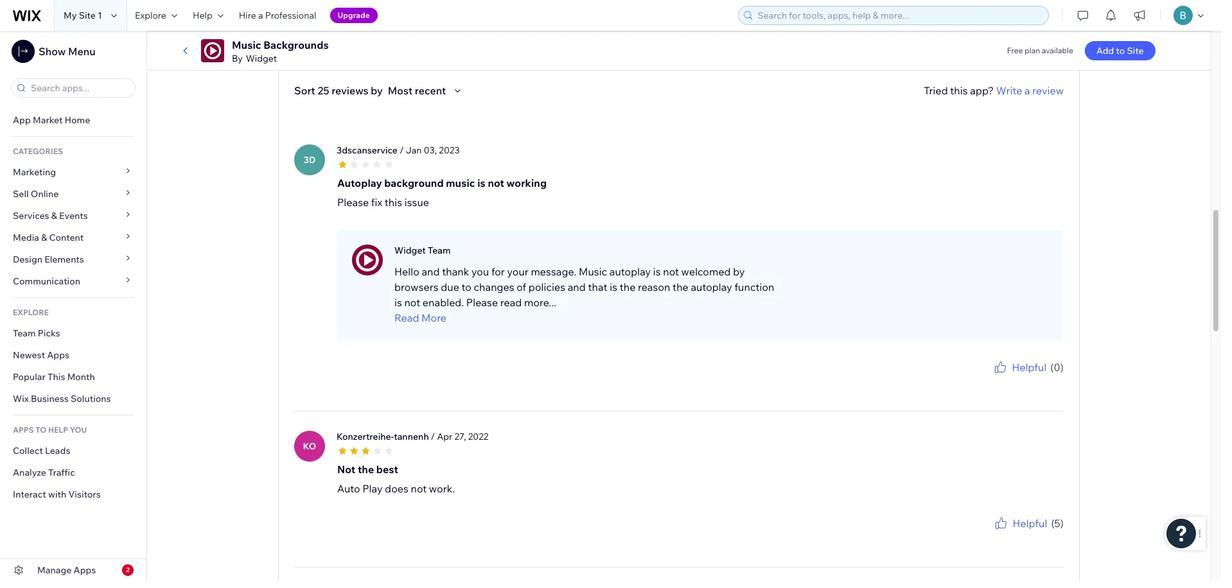 Task type: vqa. For each thing, say whether or not it's contained in the screenshot.
quotes
no



Task type: describe. For each thing, give the bounding box(es) containing it.
events
[[59, 210, 88, 222]]

work.
[[429, 482, 455, 495]]

media & content link
[[0, 227, 146, 249]]

upgrade button
[[330, 8, 378, 23]]

marketing
[[13, 166, 56, 178]]

music inside music backgrounds by widget
[[232, 39, 261, 51]]

the inside not the best auto play does not work.
[[358, 463, 374, 476]]

0 vertical spatial /
[[400, 144, 404, 156]]

manage apps
[[37, 565, 96, 576]]

show menu
[[39, 45, 96, 58]]

most recent
[[388, 84, 446, 97]]

app
[[13, 114, 31, 126]]

solutions
[[71, 393, 111, 405]]

your for (5)
[[1012, 531, 1028, 541]]

tried
[[924, 84, 948, 97]]

2
[[126, 566, 130, 574]]

site inside button
[[1127, 45, 1144, 57]]

03,
[[424, 144, 437, 156]]

to
[[35, 425, 46, 435]]

show menu button
[[12, 40, 96, 63]]

not
[[337, 463, 355, 476]]

apps for newest apps
[[47, 349, 69, 361]]

hire
[[239, 10, 256, 21]]

0 horizontal spatial site
[[79, 10, 96, 21]]

available
[[1042, 46, 1073, 55]]

manage
[[37, 565, 72, 576]]

month
[[67, 371, 95, 383]]

music backgrounds by widget
[[232, 39, 329, 64]]

explore
[[13, 308, 49, 317]]

play
[[362, 482, 383, 495]]

does
[[385, 482, 408, 495]]

media & content
[[13, 232, 84, 243]]

widget inside music backgrounds by widget
[[246, 53, 277, 64]]

message.
[[531, 265, 576, 278]]

helpful button for (0)
[[993, 359, 1047, 375]]

tannenh
[[394, 431, 429, 442]]

ko
[[303, 440, 316, 452]]

music inside hello and thank you for your message. music autoplay is not welcomed by browsers due to changes of policies and that is the reason the autoplay function is not enabled. please read more... read more
[[579, 265, 607, 278]]

auto
[[337, 482, 360, 495]]

add to site button
[[1085, 41, 1155, 60]]

not the best auto play does not work.
[[337, 463, 455, 495]]

thank
[[442, 265, 469, 278]]

2 horizontal spatial the
[[673, 280, 688, 293]]

you inside hello and thank you for your message. music autoplay is not welcomed by browsers due to changes of policies and that is the reason the autoplay function is not enabled. please read more... read more
[[471, 265, 489, 278]]

thank for (5)
[[962, 531, 984, 541]]

with
[[48, 489, 66, 500]]

(5)
[[1051, 517, 1064, 530]]

that
[[588, 280, 607, 293]]

content
[[49, 232, 84, 243]]

1 horizontal spatial widget
[[394, 244, 426, 256]]

wix business solutions
[[13, 393, 111, 405]]

sell online link
[[0, 183, 146, 205]]

background
[[384, 176, 444, 189]]

0 horizontal spatial by
[[371, 84, 383, 97]]

for inside hello and thank you for your message. music autoplay is not welcomed by browsers due to changes of policies and that is the reason the autoplay function is not enabled. please read more... read more
[[491, 265, 505, 278]]

popular
[[13, 371, 46, 383]]

popular this month
[[13, 371, 95, 383]]

more
[[421, 311, 446, 324]]

0 vertical spatial 25
[[344, 19, 355, 32]]

helpful for (5)
[[1013, 517, 1047, 530]]

design elements
[[13, 254, 84, 265]]

1 horizontal spatial this
[[950, 84, 968, 97]]

sell
[[13, 188, 29, 200]]

media
[[13, 232, 39, 243]]

you for not the best auto play does not work.
[[986, 531, 999, 541]]

interact
[[13, 489, 46, 500]]

welcomed
[[681, 265, 731, 278]]

& for content
[[41, 232, 47, 243]]

online
[[31, 188, 59, 200]]

app?
[[970, 84, 994, 97]]

traffic
[[48, 467, 75, 479]]

interact with visitors
[[13, 489, 101, 500]]

team inside sidebar element
[[13, 328, 36, 339]]

helpful for (0)
[[1012, 361, 1047, 374]]

business
[[31, 393, 69, 405]]

sidebar element
[[0, 31, 147, 581]]

categories
[[13, 146, 63, 156]]

communication link
[[0, 270, 146, 292]]

konzertreihe-
[[337, 431, 394, 442]]

0 horizontal spatial autoplay
[[609, 265, 651, 278]]

newest
[[13, 349, 45, 361]]

fix
[[371, 196, 382, 209]]

2022
[[468, 431, 488, 442]]

reason
[[638, 280, 670, 293]]

most recent button
[[388, 83, 465, 98]]

tried this app? write a review
[[924, 84, 1064, 97]]

write
[[996, 84, 1022, 97]]

professional
[[265, 10, 316, 21]]

apps
[[13, 425, 34, 435]]

changes
[[474, 280, 514, 293]]

apr
[[437, 431, 452, 442]]

menu
[[68, 45, 96, 58]]

is up reason
[[653, 265, 661, 278]]

add to site
[[1096, 45, 1144, 57]]

wix
[[13, 393, 29, 405]]

1 horizontal spatial a
[[1025, 84, 1030, 97]]

3dscanservice / jan 03, 2023
[[337, 144, 460, 156]]

for for autoplay background music is not working please fix this issue
[[1001, 375, 1011, 385]]

1 horizontal spatial and
[[568, 280, 586, 293]]

w i image
[[352, 244, 383, 275]]

Search apps... field
[[27, 79, 131, 97]]

review
[[1032, 84, 1064, 97]]

design elements link
[[0, 249, 146, 270]]

newest apps link
[[0, 344, 146, 366]]

read
[[394, 311, 419, 324]]

not up reason
[[663, 265, 679, 278]]

reviews)
[[358, 19, 397, 32]]

explore
[[135, 10, 166, 21]]



Task type: locate. For each thing, give the bounding box(es) containing it.
0 horizontal spatial and
[[422, 265, 440, 278]]

0 horizontal spatial the
[[358, 463, 374, 476]]

apps right manage
[[74, 565, 96, 576]]

konzertreihe-tannenh / apr 27, 2022
[[337, 431, 488, 442]]

(0)
[[1050, 361, 1064, 374]]

policies
[[529, 280, 565, 293]]

picks
[[38, 328, 60, 339]]

2 feedback from the top
[[1030, 531, 1064, 541]]

show
[[39, 45, 66, 58]]

helpful button for (5)
[[993, 516, 1047, 531]]

help
[[193, 10, 212, 21]]

thank you for your feedback down (5)
[[962, 531, 1064, 541]]

team picks link
[[0, 322, 146, 344]]

Search for tools, apps, help & more... field
[[754, 6, 1044, 24]]

1 horizontal spatial please
[[466, 296, 498, 309]]

add
[[1096, 45, 1114, 57]]

sort 25 reviews by
[[294, 84, 383, 97]]

1 horizontal spatial &
[[51, 210, 57, 222]]

0 horizontal spatial a
[[258, 10, 263, 21]]

your inside hello and thank you for your message. music autoplay is not welcomed by browsers due to changes of policies and that is the reason the autoplay function is not enabled. please read more... read more
[[507, 265, 529, 278]]

2 thank you for your feedback from the top
[[962, 531, 1064, 541]]

0 vertical spatial your
[[507, 265, 529, 278]]

issue
[[404, 196, 429, 209]]

by up function
[[733, 265, 745, 278]]

wix business solutions link
[[0, 388, 146, 410]]

11
[[1072, 25, 1080, 35]]

25 right on
[[344, 19, 355, 32]]

due
[[441, 280, 459, 293]]

a
[[258, 10, 263, 21], [1025, 84, 1030, 97]]

this left app?
[[950, 84, 968, 97]]

0 horizontal spatial apps
[[47, 349, 69, 361]]

0 vertical spatial please
[[337, 196, 369, 209]]

and up browsers
[[422, 265, 440, 278]]

not inside not the best auto play does not work.
[[411, 482, 427, 495]]

sell online
[[13, 188, 59, 200]]

site right the add
[[1127, 45, 1144, 57]]

1 horizontal spatial 25
[[344, 19, 355, 32]]

hello
[[394, 265, 419, 278]]

a right write
[[1025, 84, 1030, 97]]

you for autoplay background music is not working please fix this issue
[[986, 375, 999, 385]]

elements
[[44, 254, 84, 265]]

1 vertical spatial team
[[13, 328, 36, 339]]

plan
[[1025, 46, 1040, 55]]

feedback for (0)
[[1030, 375, 1064, 385]]

read
[[500, 296, 522, 309]]

this right fix
[[385, 196, 402, 209]]

helpful button left (5)
[[993, 516, 1047, 531]]

a right hire
[[258, 10, 263, 21]]

1 horizontal spatial /
[[431, 431, 435, 442]]

hello and thank you for your message. music autoplay is not welcomed by browsers due to changes of policies and that is the reason the autoplay function is not enabled. please read more... read more
[[394, 265, 774, 324]]

to inside button
[[1116, 45, 1125, 57]]

free
[[1007, 46, 1023, 55]]

not inside autoplay background music is not working please fix this issue
[[488, 176, 504, 189]]

my
[[64, 10, 77, 21]]

not left 'working'
[[488, 176, 504, 189]]

feedback down (0)
[[1030, 375, 1064, 385]]

0 vertical spatial widget
[[246, 53, 277, 64]]

/ left jan
[[400, 144, 404, 156]]

1 vertical spatial and
[[568, 280, 586, 293]]

1
[[98, 10, 102, 21]]

0 horizontal spatial team
[[13, 328, 36, 339]]

0 vertical spatial autoplay
[[609, 265, 651, 278]]

autoplay background music is not working please fix this issue
[[337, 176, 547, 209]]

collect
[[13, 445, 43, 457]]

not down browsers
[[404, 296, 420, 309]]

0 vertical spatial site
[[79, 10, 96, 21]]

apps for manage apps
[[74, 565, 96, 576]]

0 vertical spatial to
[[1116, 45, 1125, 57]]

1 feedback from the top
[[1030, 375, 1064, 385]]

by
[[371, 84, 383, 97], [733, 265, 745, 278]]

0 vertical spatial helpful button
[[993, 359, 1047, 375]]

1 horizontal spatial to
[[1116, 45, 1125, 57]]

2023
[[439, 144, 460, 156]]

free plan available
[[1007, 46, 1073, 55]]

1 vertical spatial by
[[733, 265, 745, 278]]

0 horizontal spatial music
[[232, 39, 261, 51]]

0 horizontal spatial widget
[[246, 53, 277, 64]]

analyze traffic
[[13, 467, 75, 479]]

& left events
[[51, 210, 57, 222]]

helpful left (0)
[[1012, 361, 1047, 374]]

feedback for (5)
[[1030, 531, 1064, 541]]

is right music
[[477, 176, 485, 189]]

autoplay down welcomed
[[691, 280, 732, 293]]

0 horizontal spatial 25
[[318, 84, 329, 97]]

leads
[[45, 445, 70, 457]]

1 vertical spatial you
[[986, 375, 999, 385]]

0 vertical spatial by
[[371, 84, 383, 97]]

1 horizontal spatial apps
[[74, 565, 96, 576]]

app market home link
[[0, 109, 146, 131]]

thank you for your feedback for (5)
[[962, 531, 1064, 541]]

27,
[[454, 431, 466, 442]]

1 vertical spatial your
[[1012, 375, 1028, 385]]

1 vertical spatial feedback
[[1030, 531, 1064, 541]]

0 vertical spatial thank you for your feedback
[[962, 375, 1064, 385]]

please
[[337, 196, 369, 209], [466, 296, 498, 309]]

1 vertical spatial please
[[466, 296, 498, 309]]

1 vertical spatial &
[[41, 232, 47, 243]]

widget right "by"
[[246, 53, 277, 64]]

please down changes
[[466, 296, 498, 309]]

thank
[[962, 375, 984, 385], [962, 531, 984, 541]]

widget up hello
[[394, 244, 426, 256]]

feedback
[[1030, 375, 1064, 385], [1030, 531, 1064, 541]]

music up "by"
[[232, 39, 261, 51]]

1 vertical spatial site
[[1127, 45, 1144, 57]]

0 vertical spatial a
[[258, 10, 263, 21]]

(based on 25 reviews)
[[294, 19, 397, 32]]

please inside autoplay background music is not working please fix this issue
[[337, 196, 369, 209]]

1 vertical spatial for
[[1001, 375, 1011, 385]]

1 horizontal spatial the
[[620, 280, 636, 293]]

1 vertical spatial helpful
[[1013, 517, 1047, 530]]

1 horizontal spatial team
[[428, 244, 451, 256]]

1 horizontal spatial music
[[579, 265, 607, 278]]

popular this month link
[[0, 366, 146, 388]]

1 vertical spatial thank
[[962, 531, 984, 541]]

1 vertical spatial helpful button
[[993, 516, 1047, 531]]

recent
[[415, 84, 446, 97]]

analyze traffic link
[[0, 462, 146, 484]]

1 vertical spatial /
[[431, 431, 435, 442]]

team down the explore at the bottom left of page
[[13, 328, 36, 339]]

write a review button
[[996, 83, 1064, 98]]

autoplay up reason
[[609, 265, 651, 278]]

autoplay
[[337, 176, 382, 189]]

most
[[388, 84, 413, 97]]

music backgrounds logo image
[[201, 39, 224, 62]]

1 vertical spatial this
[[385, 196, 402, 209]]

to right the add
[[1116, 45, 1125, 57]]

more...
[[524, 296, 556, 309]]

please inside hello and thank you for your message. music autoplay is not welcomed by browsers due to changes of policies and that is the reason the autoplay function is not enabled. please read more... read more
[[466, 296, 498, 309]]

1 vertical spatial a
[[1025, 84, 1030, 97]]

of
[[517, 280, 526, 293]]

market
[[33, 114, 63, 126]]

the
[[620, 280, 636, 293], [673, 280, 688, 293], [358, 463, 374, 476]]

0 vertical spatial thank
[[962, 375, 984, 385]]

2 vertical spatial for
[[1001, 531, 1011, 541]]

/
[[400, 144, 404, 156], [431, 431, 435, 442]]

is up read
[[394, 296, 402, 309]]

0 vertical spatial apps
[[47, 349, 69, 361]]

for for not the best auto play does not work.
[[1001, 531, 1011, 541]]

function
[[734, 280, 774, 293]]

0 vertical spatial helpful
[[1012, 361, 1047, 374]]

0 horizontal spatial to
[[462, 280, 471, 293]]

sort
[[294, 84, 315, 97]]

not
[[488, 176, 504, 189], [663, 265, 679, 278], [404, 296, 420, 309], [411, 482, 427, 495]]

your for (0)
[[1012, 375, 1028, 385]]

3d
[[304, 154, 316, 165]]

1 horizontal spatial site
[[1127, 45, 1144, 57]]

widget
[[246, 53, 277, 64], [394, 244, 426, 256]]

is right that
[[610, 280, 617, 293]]

to inside hello and thank you for your message. music autoplay is not welcomed by browsers due to changes of policies and that is the reason the autoplay function is not enabled. please read more... read more
[[462, 280, 471, 293]]

2 thank from the top
[[962, 531, 984, 541]]

home
[[65, 114, 90, 126]]

upgrade
[[338, 10, 370, 20]]

and left that
[[568, 280, 586, 293]]

& for events
[[51, 210, 57, 222]]

0 horizontal spatial /
[[400, 144, 404, 156]]

1 vertical spatial apps
[[74, 565, 96, 576]]

please down autoplay
[[337, 196, 369, 209]]

0 vertical spatial &
[[51, 210, 57, 222]]

thank for (0)
[[962, 375, 984, 385]]

1 thank you for your feedback from the top
[[962, 375, 1064, 385]]

hire a professional link
[[231, 0, 324, 31]]

feedback down (5)
[[1030, 531, 1064, 541]]

helpful left (5)
[[1013, 517, 1047, 530]]

0 horizontal spatial &
[[41, 232, 47, 243]]

read more button
[[394, 310, 780, 325]]

& right the media
[[41, 232, 47, 243]]

this
[[48, 371, 65, 383]]

by inside hello and thank you for your message. music autoplay is not welcomed by browsers due to changes of policies and that is the reason the autoplay function is not enabled. please read more... read more
[[733, 265, 745, 278]]

team up 'thank'
[[428, 244, 451, 256]]

music up that
[[579, 265, 607, 278]]

help button
[[185, 0, 231, 31]]

reviews
[[332, 84, 368, 97]]

newest apps
[[13, 349, 69, 361]]

not right the does
[[411, 482, 427, 495]]

autoplay
[[609, 265, 651, 278], [691, 280, 732, 293]]

2 vertical spatial you
[[986, 531, 999, 541]]

the left reason
[[620, 280, 636, 293]]

team
[[428, 244, 451, 256], [13, 328, 36, 339]]

0 vertical spatial team
[[428, 244, 451, 256]]

1 horizontal spatial autoplay
[[691, 280, 732, 293]]

3dscanservice
[[337, 144, 398, 156]]

communication
[[13, 276, 82, 287]]

enabled.
[[423, 296, 464, 309]]

thank you for your feedback for (0)
[[962, 375, 1064, 385]]

0 vertical spatial you
[[471, 265, 489, 278]]

0 horizontal spatial this
[[385, 196, 402, 209]]

thank you for your feedback down (0)
[[962, 375, 1064, 385]]

25 right sort
[[318, 84, 329, 97]]

services & events
[[13, 210, 88, 222]]

1 horizontal spatial by
[[733, 265, 745, 278]]

visitors
[[68, 489, 101, 500]]

your
[[507, 265, 529, 278], [1012, 375, 1028, 385], [1012, 531, 1028, 541]]

hire a professional
[[239, 10, 316, 21]]

the right not
[[358, 463, 374, 476]]

1 thank from the top
[[962, 375, 984, 385]]

by left most
[[371, 84, 383, 97]]

site left 1
[[79, 10, 96, 21]]

is inside autoplay background music is not working please fix this issue
[[477, 176, 485, 189]]

0 vertical spatial for
[[491, 265, 505, 278]]

the right reason
[[673, 280, 688, 293]]

0 vertical spatial feedback
[[1030, 375, 1064, 385]]

1 vertical spatial widget
[[394, 244, 426, 256]]

helpful button left (0)
[[993, 359, 1047, 375]]

thank you for your feedback
[[962, 375, 1064, 385], [962, 531, 1064, 541]]

by
[[232, 53, 243, 64]]

to right "due"
[[462, 280, 471, 293]]

1 vertical spatial to
[[462, 280, 471, 293]]

0 horizontal spatial please
[[337, 196, 369, 209]]

0 vertical spatial and
[[422, 265, 440, 278]]

collect leads link
[[0, 440, 146, 462]]

1 vertical spatial 25
[[318, 84, 329, 97]]

2 vertical spatial your
[[1012, 531, 1028, 541]]

this inside autoplay background music is not working please fix this issue
[[385, 196, 402, 209]]

apps up "this"
[[47, 349, 69, 361]]

music
[[446, 176, 475, 189]]

0 vertical spatial this
[[950, 84, 968, 97]]

on
[[329, 19, 341, 32]]

helpful
[[1012, 361, 1047, 374], [1013, 517, 1047, 530]]

1 vertical spatial autoplay
[[691, 280, 732, 293]]

you
[[471, 265, 489, 278], [986, 375, 999, 385], [986, 531, 999, 541]]

1 vertical spatial thank you for your feedback
[[962, 531, 1064, 541]]

/ left the apr
[[431, 431, 435, 442]]

&
[[51, 210, 57, 222], [41, 232, 47, 243]]

services
[[13, 210, 49, 222]]

0 vertical spatial music
[[232, 39, 261, 51]]

backgrounds
[[263, 39, 329, 51]]

1 vertical spatial music
[[579, 265, 607, 278]]



